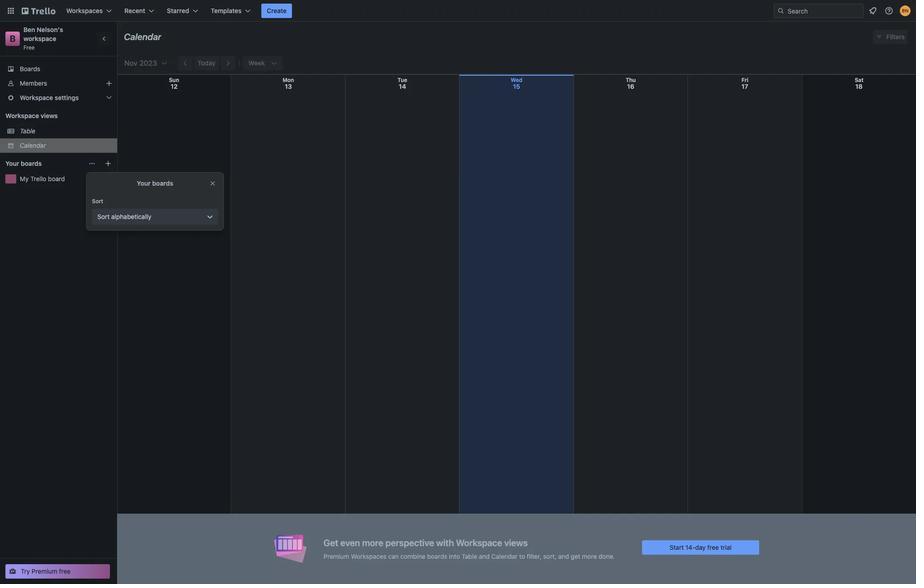 Task type: vqa. For each thing, say whether or not it's contained in the screenshot.
topmost Your
yes



Task type: describe. For each thing, give the bounding box(es) containing it.
boards
[[20, 65, 40, 73]]

recent button
[[119, 4, 160, 18]]

fri
[[742, 77, 749, 83]]

1 and from the left
[[479, 553, 490, 560]]

week button
[[243, 56, 283, 70]]

primary element
[[0, 0, 917, 22]]

calendar link
[[20, 141, 112, 150]]

your boards with 1 items element
[[5, 158, 84, 169]]

trial
[[721, 544, 732, 551]]

1 vertical spatial more
[[583, 553, 597, 560]]

settings
[[55, 94, 79, 101]]

1 horizontal spatial your
[[137, 180, 151, 187]]

boards inside get even more perspective with workspace views premium workspaces can combine boards into table and calendar to filter, sort, and get more done.
[[428, 553, 448, 560]]

wed
[[511, 77, 523, 83]]

done.
[[599, 553, 616, 560]]

tue
[[398, 77, 408, 83]]

alphabetically
[[111, 213, 152, 221]]

0 horizontal spatial views
[[41, 112, 58, 120]]

16
[[628, 83, 635, 90]]

workspace
[[23, 35, 56, 42]]

table link
[[20, 127, 112, 136]]

try premium free button
[[5, 565, 110, 579]]

can
[[389, 553, 399, 560]]

try
[[21, 568, 30, 576]]

start 14-day free trial
[[670, 544, 732, 551]]

back to home image
[[22, 4, 55, 18]]

0 horizontal spatial your
[[5, 160, 19, 167]]

free
[[23, 44, 35, 51]]

thu
[[626, 77, 636, 83]]

sun
[[169, 77, 179, 83]]

nov 2023 button
[[121, 56, 168, 70]]

members link
[[0, 76, 117, 91]]

my trello board link
[[20, 175, 112, 184]]

my
[[20, 175, 29, 183]]

workspace navigation collapse icon image
[[98, 32, 111, 45]]

views inside get even more perspective with workspace views premium workspaces can combine boards into table and calendar to filter, sort, and get more done.
[[505, 538, 528, 548]]

mon
[[283, 77, 294, 83]]

b link
[[5, 32, 20, 46]]

get
[[324, 538, 339, 548]]

12
[[171, 83, 178, 90]]

17
[[742, 83, 749, 90]]

ben nelson (bennelson96) image
[[901, 5, 912, 16]]

0 vertical spatial more
[[362, 538, 384, 548]]

recent
[[125, 7, 145, 14]]

premium inside button
[[32, 568, 57, 576]]

Search field
[[785, 4, 864, 18]]

workspace inside get even more perspective with workspace views premium workspaces can combine boards into table and calendar to filter, sort, and get more done.
[[456, 538, 503, 548]]

sort alphabetically
[[97, 213, 152, 221]]

perspective
[[386, 538, 435, 548]]

13
[[285, 83, 292, 90]]

create
[[267, 7, 287, 14]]

table inside get even more perspective with workspace views premium workspaces can combine boards into table and calendar to filter, sort, and get more done.
[[462, 553, 478, 560]]

try premium free
[[21, 568, 71, 576]]

18
[[856, 83, 863, 90]]

today button
[[194, 56, 219, 70]]

get
[[571, 553, 581, 560]]

workspaces inside dropdown button
[[66, 7, 103, 14]]

nov 2023
[[124, 59, 157, 67]]

your boards menu image
[[88, 160, 96, 167]]

add board image
[[105, 160, 112, 167]]

sort for sort alphabetically
[[97, 213, 110, 221]]

create button
[[262, 4, 292, 18]]

workspace settings
[[20, 94, 79, 101]]



Task type: locate. For each thing, give the bounding box(es) containing it.
sort,
[[544, 553, 557, 560]]

0 horizontal spatial your boards
[[5, 160, 42, 167]]

1 vertical spatial your
[[137, 180, 151, 187]]

more
[[362, 538, 384, 548], [583, 553, 597, 560]]

1 horizontal spatial your boards
[[137, 180, 173, 187]]

week
[[249, 59, 265, 67]]

1 vertical spatial boards
[[152, 180, 173, 187]]

1 horizontal spatial workspaces
[[351, 553, 387, 560]]

1 vertical spatial table
[[462, 553, 478, 560]]

0 vertical spatial workspace
[[20, 94, 53, 101]]

more right get
[[583, 553, 597, 560]]

even
[[341, 538, 360, 548]]

1 vertical spatial free
[[59, 568, 71, 576]]

1 horizontal spatial calendar
[[124, 32, 162, 42]]

filter,
[[527, 553, 542, 560]]

1 horizontal spatial and
[[559, 553, 570, 560]]

sort for sort
[[92, 198, 103, 205]]

combine
[[401, 553, 426, 560]]

2 vertical spatial calendar
[[492, 553, 518, 560]]

open information menu image
[[885, 6, 894, 15]]

1 vertical spatial premium
[[32, 568, 57, 576]]

start
[[670, 544, 684, 551]]

1 horizontal spatial more
[[583, 553, 597, 560]]

workspaces down even
[[351, 553, 387, 560]]

1 horizontal spatial table
[[462, 553, 478, 560]]

free
[[708, 544, 720, 551], [59, 568, 71, 576]]

1 vertical spatial views
[[505, 538, 528, 548]]

calendar
[[124, 32, 162, 42], [20, 142, 46, 149], [492, 553, 518, 560]]

0 vertical spatial your
[[5, 160, 19, 167]]

0 vertical spatial boards
[[21, 160, 42, 167]]

free inside start 14-day free trial link
[[708, 544, 720, 551]]

0 vertical spatial sort
[[92, 198, 103, 205]]

workspace for workspace views
[[5, 112, 39, 120]]

premium
[[324, 553, 350, 560], [32, 568, 57, 576]]

and right into
[[479, 553, 490, 560]]

calendar down recent 'popup button'
[[124, 32, 162, 42]]

search image
[[778, 7, 785, 14]]

b
[[10, 33, 16, 44]]

workspace inside dropdown button
[[20, 94, 53, 101]]

table
[[20, 127, 35, 135], [462, 553, 478, 560]]

my trello board
[[20, 175, 65, 183]]

more right even
[[362, 538, 384, 548]]

calendar left "to"
[[492, 553, 518, 560]]

14-
[[686, 544, 696, 551]]

your boards inside your boards with 1 items element
[[5, 160, 42, 167]]

nov
[[124, 59, 138, 67]]

0 vertical spatial premium
[[324, 553, 350, 560]]

starred
[[167, 7, 189, 14]]

premium inside get even more perspective with workspace views premium workspaces can combine boards into table and calendar to filter, sort, and get more done.
[[324, 553, 350, 560]]

2023
[[140, 59, 157, 67]]

views up "to"
[[505, 538, 528, 548]]

sat
[[856, 77, 864, 83]]

workspace settings button
[[0, 91, 117, 105]]

calendar inside get even more perspective with workspace views premium workspaces can combine boards into table and calendar to filter, sort, and get more done.
[[492, 553, 518, 560]]

0 horizontal spatial table
[[20, 127, 35, 135]]

starred button
[[162, 4, 204, 18]]

0 horizontal spatial more
[[362, 538, 384, 548]]

0 horizontal spatial boards
[[21, 160, 42, 167]]

trello
[[30, 175, 46, 183]]

table right into
[[462, 553, 478, 560]]

day
[[696, 544, 706, 551]]

and left get
[[559, 553, 570, 560]]

members
[[20, 79, 47, 87]]

your boards
[[5, 160, 42, 167], [137, 180, 173, 187]]

views
[[41, 112, 58, 120], [505, 538, 528, 548]]

0 horizontal spatial and
[[479, 553, 490, 560]]

14
[[399, 83, 406, 90]]

your boards up alphabetically
[[137, 180, 173, 187]]

1 horizontal spatial premium
[[324, 553, 350, 560]]

filters button
[[874, 30, 908, 44]]

2 vertical spatial boards
[[428, 553, 448, 560]]

your boards up 'my'
[[5, 160, 42, 167]]

free right try
[[59, 568, 71, 576]]

workspaces
[[66, 7, 103, 14], [351, 553, 387, 560]]

workspace for workspace settings
[[20, 94, 53, 101]]

sort up sort alphabetically
[[92, 198, 103, 205]]

filters
[[887, 33, 906, 41]]

1 horizontal spatial free
[[708, 544, 720, 551]]

premium down get
[[324, 553, 350, 560]]

workspace up into
[[456, 538, 503, 548]]

1 vertical spatial sort
[[97, 213, 110, 221]]

0 vertical spatial workspaces
[[66, 7, 103, 14]]

today
[[198, 59, 216, 67]]

Calendar text field
[[124, 28, 162, 46]]

0 horizontal spatial workspaces
[[66, 7, 103, 14]]

1 vertical spatial calendar
[[20, 142, 46, 149]]

table down workspace views
[[20, 127, 35, 135]]

templates
[[211, 7, 242, 14]]

0 vertical spatial calendar
[[124, 32, 162, 42]]

workspace down members
[[20, 94, 53, 101]]

workspace views
[[5, 112, 58, 120]]

0 horizontal spatial free
[[59, 568, 71, 576]]

templates button
[[206, 4, 256, 18]]

1 horizontal spatial boards
[[152, 180, 173, 187]]

your
[[5, 160, 19, 167], [137, 180, 151, 187]]

0 vertical spatial your boards
[[5, 160, 42, 167]]

2 horizontal spatial calendar
[[492, 553, 518, 560]]

into
[[449, 553, 460, 560]]

sort left alphabetically
[[97, 213, 110, 221]]

views down workspace settings at the top left of the page
[[41, 112, 58, 120]]

workspace down workspace settings at the top left of the page
[[5, 112, 39, 120]]

1 vertical spatial workspace
[[5, 112, 39, 120]]

0 horizontal spatial premium
[[32, 568, 57, 576]]

0 vertical spatial views
[[41, 112, 58, 120]]

2 vertical spatial workspace
[[456, 538, 503, 548]]

boards
[[21, 160, 42, 167], [152, 180, 173, 187], [428, 553, 448, 560]]

1 vertical spatial your boards
[[137, 180, 173, 187]]

nelson's
[[37, 26, 63, 33]]

2 and from the left
[[559, 553, 570, 560]]

free inside try premium free button
[[59, 568, 71, 576]]

to
[[520, 553, 526, 560]]

close popover image
[[209, 180, 217, 187]]

board
[[48, 175, 65, 183]]

workspaces up workspace navigation collapse icon
[[66, 7, 103, 14]]

workspaces inside get even more perspective with workspace views premium workspaces can combine boards into table and calendar to filter, sort, and get more done.
[[351, 553, 387, 560]]

get even more perspective with workspace views premium workspaces can combine boards into table and calendar to filter, sort, and get more done.
[[324, 538, 616, 560]]

boards inside your boards with 1 items element
[[21, 160, 42, 167]]

start 14-day free trial link
[[643, 541, 760, 555]]

boards link
[[0, 62, 117, 76]]

0 notifications image
[[868, 5, 879, 16]]

and
[[479, 553, 490, 560], [559, 553, 570, 560]]

workspace
[[20, 94, 53, 101], [5, 112, 39, 120], [456, 538, 503, 548]]

free right "day"
[[708, 544, 720, 551]]

0 vertical spatial free
[[708, 544, 720, 551]]

premium right try
[[32, 568, 57, 576]]

ben
[[23, 26, 35, 33]]

2 horizontal spatial boards
[[428, 553, 448, 560]]

ben nelson's workspace free
[[23, 26, 65, 51]]

ben nelson's workspace link
[[23, 26, 65, 42]]

1 vertical spatial workspaces
[[351, 553, 387, 560]]

calendar up your boards with 1 items element
[[20, 142, 46, 149]]

15
[[514, 83, 521, 90]]

0 horizontal spatial calendar
[[20, 142, 46, 149]]

workspaces button
[[61, 4, 117, 18]]

0 vertical spatial table
[[20, 127, 35, 135]]

1 horizontal spatial views
[[505, 538, 528, 548]]

sort
[[92, 198, 103, 205], [97, 213, 110, 221]]

with
[[437, 538, 454, 548]]



